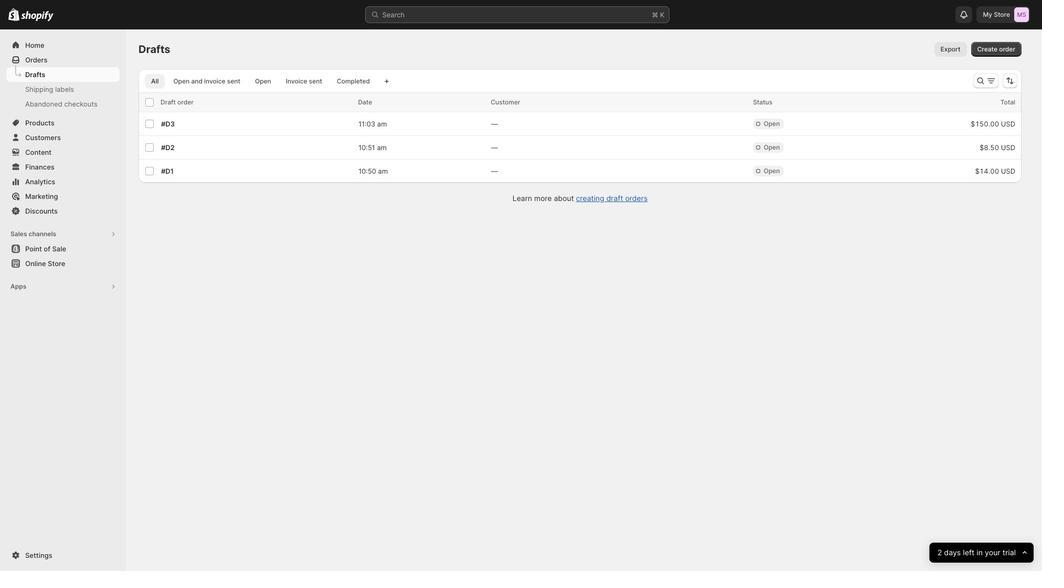 Task type: locate. For each thing, give the bounding box(es) containing it.
2 — from the top
[[491, 143, 498, 152]]

all
[[151, 77, 159, 85]]

creating
[[576, 194, 605, 203]]

invoice sent link
[[280, 74, 329, 89]]

store inside button
[[48, 259, 65, 268]]

1 vertical spatial —
[[491, 143, 498, 152]]

2 usd from the top
[[1002, 143, 1016, 152]]

sales channels button
[[6, 227, 120, 242]]

usd down the total
[[1002, 120, 1016, 128]]

1 horizontal spatial order
[[1000, 45, 1016, 53]]

1 vertical spatial store
[[48, 259, 65, 268]]

1 horizontal spatial drafts
[[139, 43, 170, 56]]

sale
[[52, 245, 66, 253]]

order right 'create'
[[1000, 45, 1016, 53]]

more
[[535, 194, 552, 203]]

1 vertical spatial order
[[178, 98, 194, 106]]

1 horizontal spatial store
[[995, 11, 1011, 18]]

days
[[945, 548, 961, 557]]

1 vertical spatial usd
[[1002, 143, 1016, 152]]

online
[[25, 259, 46, 268]]

1 horizontal spatial sent
[[309, 77, 322, 85]]

customers
[[25, 133, 61, 142]]

orders
[[25, 56, 48, 64]]

and
[[191, 77, 203, 85]]

drafts up all at the top left
[[139, 43, 170, 56]]

1 sent from the left
[[227, 77, 240, 85]]

—
[[491, 120, 498, 128], [491, 143, 498, 152], [491, 167, 498, 175]]

2 vertical spatial —
[[491, 167, 498, 175]]

2 days left in your trial button
[[930, 543, 1034, 563]]

channels
[[29, 230, 56, 238]]

orders link
[[6, 53, 120, 67]]

1 — from the top
[[491, 120, 498, 128]]

0 horizontal spatial order
[[178, 98, 194, 106]]

create order link
[[972, 42, 1022, 57]]

3 — from the top
[[491, 167, 498, 175]]

home
[[25, 41, 44, 49]]

home link
[[6, 38, 120, 53]]

abandoned checkouts link
[[6, 97, 120, 111]]

marketing
[[25, 192, 58, 201]]

3 usd from the top
[[1002, 167, 1016, 175]]

2 vertical spatial usd
[[1002, 167, 1016, 175]]

invoice sent
[[286, 77, 322, 85]]

usd
[[1002, 120, 1016, 128], [1002, 143, 1016, 152], [1002, 167, 1016, 175]]

point of sale button
[[0, 242, 126, 256]]

0 vertical spatial order
[[1000, 45, 1016, 53]]

$14.00
[[976, 167, 1000, 175]]

store
[[995, 11, 1011, 18], [48, 259, 65, 268]]

10:50 am
[[359, 167, 388, 175]]

1 vertical spatial drafts
[[25, 70, 45, 79]]

store for my store
[[995, 11, 1011, 18]]

— for 11:03 am
[[491, 120, 498, 128]]

0 vertical spatial drafts
[[139, 43, 170, 56]]

drafts down orders on the left top of page
[[25, 70, 45, 79]]

0 horizontal spatial store
[[48, 259, 65, 268]]

order
[[1000, 45, 1016, 53], [178, 98, 194, 106]]

total
[[1001, 98, 1016, 106]]

abandoned checkouts
[[25, 100, 98, 108]]

analytics link
[[6, 174, 120, 189]]

#d3
[[161, 120, 175, 128]]

content link
[[6, 145, 120, 160]]

open
[[173, 77, 190, 85], [255, 77, 271, 85], [764, 120, 780, 128], [764, 143, 780, 151], [764, 167, 780, 175]]

0 vertical spatial store
[[995, 11, 1011, 18]]

order right draft
[[178, 98, 194, 106]]

0 horizontal spatial sent
[[227, 77, 240, 85]]

order for create order
[[1000, 45, 1016, 53]]

sent inside 'link'
[[227, 77, 240, 85]]

products link
[[6, 116, 120, 130]]

1 usd from the top
[[1002, 120, 1016, 128]]

store down sale
[[48, 259, 65, 268]]

usd right $8.50
[[1002, 143, 1016, 152]]

store right my
[[995, 11, 1011, 18]]

order for draft order
[[178, 98, 194, 106]]

0 vertical spatial —
[[491, 120, 498, 128]]

my store image
[[1015, 7, 1030, 22]]

usd right '$14.00' on the top of page
[[1002, 167, 1016, 175]]

create order
[[978, 45, 1016, 53]]

export
[[941, 45, 961, 53]]

tab list
[[143, 74, 379, 89]]

drafts
[[139, 43, 170, 56], [25, 70, 45, 79]]

#d3 link
[[161, 120, 175, 128]]

shopify image
[[8, 8, 20, 21], [21, 11, 54, 21]]

settings
[[25, 551, 52, 560]]

open and invoice sent
[[173, 77, 240, 85]]

sent
[[227, 77, 240, 85], [309, 77, 322, 85]]

$150.00
[[971, 120, 1000, 128]]

my
[[984, 11, 993, 18]]

status
[[754, 98, 773, 106]]

0 vertical spatial usd
[[1002, 120, 1016, 128]]

#d2 link
[[161, 143, 175, 152]]

0 horizontal spatial drafts
[[25, 70, 45, 79]]

my store
[[984, 11, 1011, 18]]

apps button
[[6, 279, 120, 294]]



Task type: describe. For each thing, give the bounding box(es) containing it.
online store link
[[6, 256, 120, 271]]

left
[[964, 548, 975, 557]]

customer
[[491, 98, 521, 106]]

sales
[[11, 230, 27, 238]]

content
[[25, 148, 52, 156]]

$8.50
[[980, 143, 1000, 152]]

finances link
[[6, 160, 120, 174]]

usd for $8.50 usd
[[1002, 143, 1016, 152]]

#d2
[[161, 143, 175, 152]]

open for 10:50 am
[[764, 167, 780, 175]]

online store
[[25, 259, 65, 268]]

drafts link
[[6, 67, 120, 82]]

discounts link
[[6, 204, 120, 218]]

completed
[[337, 77, 370, 85]]

2
[[938, 548, 943, 557]]

products
[[25, 119, 55, 127]]

invoice
[[286, 77, 307, 85]]

usd for $14.00 usd
[[1002, 167, 1016, 175]]

settings link
[[6, 548, 120, 563]]

shipping labels
[[25, 85, 74, 93]]

1 horizontal spatial shopify image
[[21, 11, 54, 21]]

your
[[985, 548, 1001, 557]]

10:51 am
[[359, 143, 387, 152]]

orders
[[626, 194, 648, 203]]

⌘ k
[[652, 11, 665, 19]]

about
[[554, 194, 574, 203]]

— for 10:51 am
[[491, 143, 498, 152]]

discounts
[[25, 207, 58, 215]]

learn
[[513, 194, 532, 203]]

open and invoice sent link
[[167, 74, 247, 89]]

finances
[[25, 163, 54, 171]]

invoice
[[204, 77, 226, 85]]

$14.00 usd
[[976, 167, 1016, 175]]

usd for $150.00 usd
[[1002, 120, 1016, 128]]

customers link
[[6, 130, 120, 145]]

marketing link
[[6, 189, 120, 204]]

date
[[358, 98, 372, 106]]

0 horizontal spatial shopify image
[[8, 8, 20, 21]]

$150.00 usd
[[971, 120, 1016, 128]]

2 sent from the left
[[309, 77, 322, 85]]

11:03 am
[[359, 120, 387, 128]]

open link
[[249, 74, 278, 89]]

online store button
[[0, 256, 126, 271]]

point of sale link
[[6, 242, 120, 256]]

in
[[977, 548, 983, 557]]

draft order
[[161, 98, 194, 106]]

#d1
[[161, 167, 174, 175]]

⌘
[[652, 11, 659, 19]]

abandoned
[[25, 100, 62, 108]]

labels
[[55, 85, 74, 93]]

2 days left in your trial
[[938, 548, 1016, 557]]

all button
[[145, 74, 165, 89]]

creating draft orders link
[[576, 194, 648, 203]]

completed link
[[331, 74, 376, 89]]

sales channels
[[11, 230, 56, 238]]

create
[[978, 45, 998, 53]]

$8.50 usd
[[980, 143, 1016, 152]]

k
[[661, 11, 665, 19]]

open for 11:03 am
[[764, 120, 780, 128]]

— for 10:50 am
[[491, 167, 498, 175]]

apps
[[11, 282, 26, 290]]

checkouts
[[64, 100, 98, 108]]

draft
[[161, 98, 176, 106]]

of
[[44, 245, 50, 253]]

shipping
[[25, 85, 53, 93]]

store for online store
[[48, 259, 65, 268]]

export button
[[935, 42, 967, 57]]

search
[[383, 11, 405, 19]]

open for 10:51 am
[[764, 143, 780, 151]]

open inside 'link'
[[173, 77, 190, 85]]

learn more about creating draft orders
[[513, 194, 648, 203]]

analytics
[[25, 177, 55, 186]]

#d1 link
[[161, 167, 174, 175]]

point
[[25, 245, 42, 253]]

shipping labels link
[[6, 82, 120, 97]]

tab list containing all
[[143, 74, 379, 89]]

trial
[[1003, 548, 1016, 557]]



Task type: vqa. For each thing, say whether or not it's contained in the screenshot.


